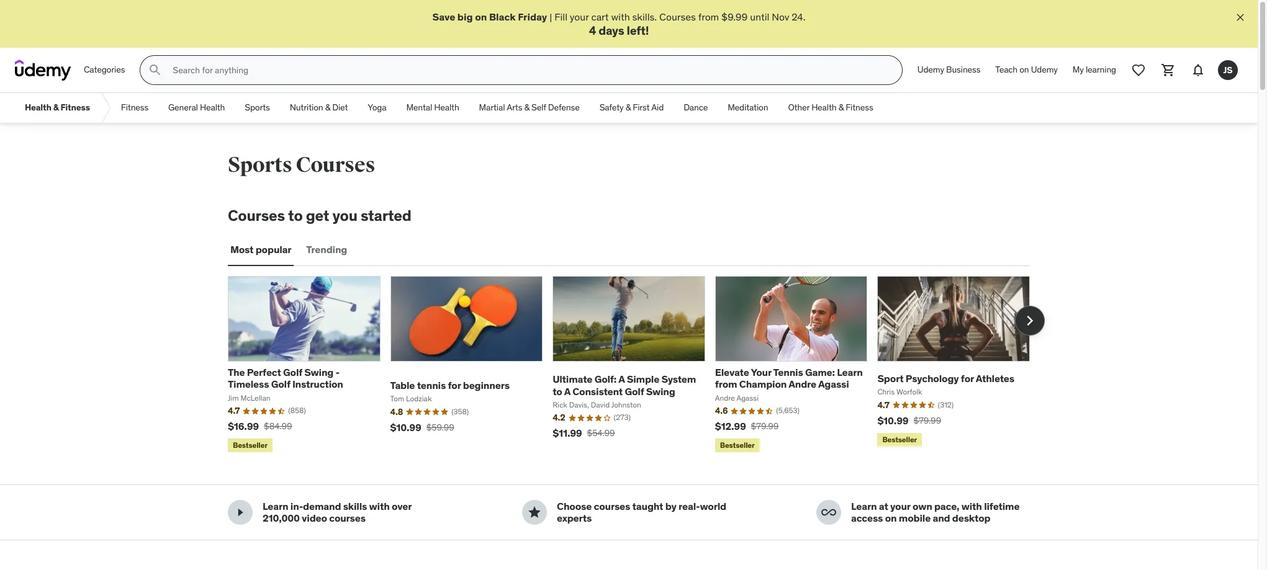 Task type: vqa. For each thing, say whether or not it's contained in the screenshot.
bottom FROM
yes



Task type: describe. For each thing, give the bounding box(es) containing it.
choose courses taught by real-world experts
[[557, 501, 727, 525]]

most
[[230, 244, 254, 256]]

sports for sports
[[245, 102, 270, 113]]

3 fitness from the left
[[846, 102, 873, 113]]

for for beginners
[[448, 379, 461, 392]]

mental health link
[[396, 93, 469, 123]]

shopping cart with 0 items image
[[1161, 63, 1176, 78]]

arrow pointing to subcategory menu links image
[[100, 93, 111, 123]]

sport psychology for athletes link
[[878, 372, 1015, 385]]

mental health
[[406, 102, 459, 113]]

desktop
[[953, 513, 991, 525]]

friday
[[518, 11, 547, 23]]

carousel element
[[228, 276, 1045, 456]]

safety & first aid link
[[590, 93, 674, 123]]

wishlist image
[[1131, 63, 1146, 78]]

save big on black friday | fill your cart with skills. courses from $9.99 until nov 24. 4 days left!
[[433, 11, 806, 38]]

most popular button
[[228, 235, 294, 265]]

simple
[[627, 373, 660, 386]]

on inside save big on black friday | fill your cart with skills. courses from $9.99 until nov 24. 4 days left!
[[475, 11, 487, 23]]

learn in-demand skills with over 210,000 video courses
[[263, 501, 412, 525]]

courses inside choose courses taught by real-world experts
[[594, 501, 630, 513]]

andre
[[789, 378, 817, 391]]

golf right perfect
[[283, 366, 302, 379]]

perfect
[[247, 366, 281, 379]]

teach on udemy
[[996, 64, 1058, 75]]

2 fitness from the left
[[121, 102, 148, 113]]

sport psychology for athletes
[[878, 372, 1015, 385]]

skills.
[[633, 11, 657, 23]]

golf right timeless
[[271, 378, 290, 391]]

courses to get you started
[[228, 206, 412, 226]]

2 horizontal spatial on
[[1020, 64, 1029, 75]]

table
[[390, 379, 415, 392]]

dance
[[684, 102, 708, 113]]

trending button
[[304, 235, 350, 265]]

nov
[[772, 11, 789, 23]]

until
[[750, 11, 770, 23]]

submit search image
[[148, 63, 163, 78]]

learn for learn at your own pace, with lifetime access on mobile and desktop
[[851, 501, 877, 513]]

dance link
[[674, 93, 718, 123]]

Search for anything text field
[[170, 60, 887, 81]]

save
[[433, 11, 455, 23]]

mobile
[[899, 513, 931, 525]]

black
[[489, 11, 516, 23]]

general health link
[[158, 93, 235, 123]]

0 horizontal spatial to
[[288, 206, 303, 226]]

system
[[662, 373, 696, 386]]

instruction
[[292, 378, 343, 391]]

fill
[[555, 11, 568, 23]]

timeless
[[228, 378, 269, 391]]

access
[[851, 513, 883, 525]]

tennis
[[773, 366, 803, 379]]

& for health
[[53, 102, 59, 113]]

for for athletes
[[961, 372, 974, 385]]

at
[[879, 501, 888, 513]]

nutrition & diet
[[290, 102, 348, 113]]

learn at your own pace, with lifetime access on mobile and desktop
[[851, 501, 1020, 525]]

$9.99
[[722, 11, 748, 23]]

1 fitness from the left
[[60, 102, 90, 113]]

general
[[168, 102, 198, 113]]

other health & fitness
[[788, 102, 873, 113]]

mental
[[406, 102, 432, 113]]

get
[[306, 206, 329, 226]]

ultimate
[[553, 373, 593, 386]]

sports link
[[235, 93, 280, 123]]

medium image for learn in-demand skills with over 210,000 video courses
[[233, 506, 248, 521]]

elevate your tennis game: learn from champion andre agassi link
[[715, 366, 863, 391]]

agassi
[[818, 378, 849, 391]]

over
[[392, 501, 412, 513]]

sport
[[878, 372, 904, 385]]

table tennis for beginners link
[[390, 379, 510, 392]]

the
[[228, 366, 245, 379]]

meditation
[[728, 102, 768, 113]]

with inside learn in-demand skills with over 210,000 video courses
[[369, 501, 390, 513]]

teach
[[996, 64, 1018, 75]]

learn inside elevate your tennis game: learn from champion andre agassi
[[837, 366, 863, 379]]

your inside save big on black friday | fill your cart with skills. courses from $9.99 until nov 24. 4 days left!
[[570, 11, 589, 23]]

udemy image
[[15, 60, 71, 81]]

the perfect golf swing - timeless golf instruction
[[228, 366, 343, 391]]

athletes
[[976, 372, 1015, 385]]

swing inside the perfect golf swing - timeless golf instruction
[[304, 366, 334, 379]]

lifetime
[[984, 501, 1020, 513]]

martial
[[479, 102, 505, 113]]

by
[[666, 501, 677, 513]]

notifications image
[[1191, 63, 1206, 78]]

my learning link
[[1066, 55, 1124, 85]]

yoga link
[[358, 93, 396, 123]]

your
[[751, 366, 772, 379]]

your inside learn at your own pace, with lifetime access on mobile and desktop
[[891, 501, 911, 513]]

safety
[[600, 102, 624, 113]]

tennis
[[417, 379, 446, 392]]

learn for learn in-demand skills with over 210,000 video courses
[[263, 501, 288, 513]]

business
[[946, 64, 981, 75]]

1 udemy from the left
[[918, 64, 945, 75]]

medium image for choose courses taught by real-world experts
[[527, 506, 542, 521]]

cart
[[591, 11, 609, 23]]

categories
[[84, 64, 125, 75]]

meditation link
[[718, 93, 778, 123]]

learning
[[1086, 64, 1117, 75]]

to inside ultimate golf: a simple system to a consistent golf swing
[[553, 385, 562, 398]]

yoga
[[368, 102, 387, 113]]

demand
[[303, 501, 341, 513]]



Task type: locate. For each thing, give the bounding box(es) containing it.
your right fill
[[570, 11, 589, 23]]

0 horizontal spatial with
[[369, 501, 390, 513]]

& for safety
[[626, 102, 631, 113]]

udemy
[[918, 64, 945, 75], [1031, 64, 1058, 75]]

1 & from the left
[[53, 102, 59, 113]]

video
[[302, 513, 327, 525]]

0 horizontal spatial swing
[[304, 366, 334, 379]]

& right other
[[839, 102, 844, 113]]

health
[[25, 102, 51, 113], [200, 102, 225, 113], [434, 102, 459, 113], [812, 102, 837, 113]]

0 horizontal spatial a
[[564, 385, 571, 398]]

health inside "link"
[[200, 102, 225, 113]]

health & fitness link
[[15, 93, 100, 123]]

started
[[361, 206, 412, 226]]

a left consistent
[[564, 385, 571, 398]]

days
[[599, 23, 624, 38]]

1 health from the left
[[25, 102, 51, 113]]

sports left nutrition on the left of page
[[245, 102, 270, 113]]

1 horizontal spatial for
[[961, 372, 974, 385]]

2 horizontal spatial courses
[[660, 11, 696, 23]]

1 vertical spatial to
[[553, 385, 562, 398]]

& for nutrition
[[325, 102, 330, 113]]

champion
[[739, 378, 787, 391]]

a
[[619, 373, 625, 386], [564, 385, 571, 398]]

courses inside learn in-demand skills with over 210,000 video courses
[[329, 513, 366, 525]]

game:
[[805, 366, 835, 379]]

categories button
[[76, 55, 132, 85]]

2 vertical spatial on
[[885, 513, 897, 525]]

on inside learn at your own pace, with lifetime access on mobile and desktop
[[885, 513, 897, 525]]

martial arts & self defense
[[479, 102, 580, 113]]

medium image left experts
[[527, 506, 542, 521]]

0 vertical spatial from
[[698, 11, 719, 23]]

1 vertical spatial courses
[[296, 152, 375, 178]]

aid
[[652, 102, 664, 113]]

sports courses
[[228, 152, 375, 178]]

learn left at
[[851, 501, 877, 513]]

with right pace,
[[962, 501, 982, 513]]

0 vertical spatial to
[[288, 206, 303, 226]]

medium image left access
[[822, 506, 836, 521]]

1 vertical spatial sports
[[228, 152, 292, 178]]

1 vertical spatial from
[[715, 378, 737, 391]]

health right the 'mental'
[[434, 102, 459, 113]]

next image
[[1020, 311, 1040, 331]]

-
[[336, 366, 340, 379]]

and
[[933, 513, 950, 525]]

courses left taught
[[594, 501, 630, 513]]

1 horizontal spatial with
[[611, 11, 630, 23]]

2 & from the left
[[325, 102, 330, 113]]

sports
[[245, 102, 270, 113], [228, 152, 292, 178]]

health for other health & fitness
[[812, 102, 837, 113]]

1 horizontal spatial fitness
[[121, 102, 148, 113]]

courses right "skills."
[[660, 11, 696, 23]]

health right other
[[812, 102, 837, 113]]

3 health from the left
[[434, 102, 459, 113]]

popular
[[256, 244, 291, 256]]

js
[[1224, 64, 1233, 76]]

1 vertical spatial swing
[[646, 385, 675, 398]]

own
[[913, 501, 932, 513]]

sports down sports link
[[228, 152, 292, 178]]

& left first
[[626, 102, 631, 113]]

close image
[[1235, 11, 1247, 24]]

& left self
[[524, 102, 530, 113]]

courses
[[594, 501, 630, 513], [329, 513, 366, 525]]

general health
[[168, 102, 225, 113]]

learn inside learn at your own pace, with lifetime access on mobile and desktop
[[851, 501, 877, 513]]

0 horizontal spatial on
[[475, 11, 487, 23]]

0 vertical spatial your
[[570, 11, 589, 23]]

taught
[[633, 501, 663, 513]]

world
[[700, 501, 727, 513]]

1 vertical spatial on
[[1020, 64, 1029, 75]]

my learning
[[1073, 64, 1117, 75]]

my
[[1073, 64, 1084, 75]]

5 & from the left
[[839, 102, 844, 113]]

elevate
[[715, 366, 749, 379]]

health & fitness
[[25, 102, 90, 113]]

udemy business link
[[910, 55, 988, 85]]

0 horizontal spatial medium image
[[233, 506, 248, 521]]

udemy left business
[[918, 64, 945, 75]]

1 horizontal spatial swing
[[646, 385, 675, 398]]

learn inside learn in-demand skills with over 210,000 video courses
[[263, 501, 288, 513]]

swing inside ultimate golf: a simple system to a consistent golf swing
[[646, 385, 675, 398]]

to left get
[[288, 206, 303, 226]]

2 udemy from the left
[[1031, 64, 1058, 75]]

1 vertical spatial your
[[891, 501, 911, 513]]

nutrition
[[290, 102, 323, 113]]

pace,
[[935, 501, 960, 513]]

for
[[961, 372, 974, 385], [448, 379, 461, 392]]

big
[[458, 11, 473, 23]]

3 medium image from the left
[[822, 506, 836, 521]]

safety & first aid
[[600, 102, 664, 113]]

0 vertical spatial on
[[475, 11, 487, 23]]

2 health from the left
[[200, 102, 225, 113]]

1 horizontal spatial courses
[[594, 501, 630, 513]]

health down udemy image
[[25, 102, 51, 113]]

fitness
[[60, 102, 90, 113], [121, 102, 148, 113], [846, 102, 873, 113]]

fitness right other
[[846, 102, 873, 113]]

1 horizontal spatial udemy
[[1031, 64, 1058, 75]]

defense
[[548, 102, 580, 113]]

with up days
[[611, 11, 630, 23]]

on
[[475, 11, 487, 23], [1020, 64, 1029, 75], [885, 513, 897, 525]]

health right general on the top of page
[[200, 102, 225, 113]]

2 vertical spatial courses
[[228, 206, 285, 226]]

fitness link
[[111, 93, 158, 123]]

psychology
[[906, 372, 959, 385]]

& left diet
[[325, 102, 330, 113]]

from left the champion
[[715, 378, 737, 391]]

on right big
[[475, 11, 487, 23]]

consistent
[[573, 385, 623, 398]]

to left consistent
[[553, 385, 562, 398]]

you
[[333, 206, 358, 226]]

on right teach
[[1020, 64, 1029, 75]]

for left the athletes
[[961, 372, 974, 385]]

from
[[698, 11, 719, 23], [715, 378, 737, 391]]

4 & from the left
[[626, 102, 631, 113]]

4 health from the left
[[812, 102, 837, 113]]

1 horizontal spatial to
[[553, 385, 562, 398]]

courses up the you
[[296, 152, 375, 178]]

first
[[633, 102, 650, 113]]

diet
[[332, 102, 348, 113]]

ultimate golf: a simple system to a consistent golf swing link
[[553, 373, 696, 398]]

with left over
[[369, 501, 390, 513]]

health for mental health
[[434, 102, 459, 113]]

golf inside ultimate golf: a simple system to a consistent golf swing
[[625, 385, 644, 398]]

most popular
[[230, 244, 291, 256]]

2 horizontal spatial fitness
[[846, 102, 873, 113]]

medium image left 210,000
[[233, 506, 248, 521]]

from inside save big on black friday | fill your cart with skills. courses from $9.99 until nov 24. 4 days left!
[[698, 11, 719, 23]]

medium image
[[233, 506, 248, 521], [527, 506, 542, 521], [822, 506, 836, 521]]

self
[[532, 102, 546, 113]]

0 horizontal spatial udemy
[[918, 64, 945, 75]]

courses up most popular on the left top of page
[[228, 206, 285, 226]]

0 vertical spatial courses
[[660, 11, 696, 23]]

golf right golf:
[[625, 385, 644, 398]]

learn right game:
[[837, 366, 863, 379]]

0 horizontal spatial courses
[[228, 206, 285, 226]]

0 horizontal spatial fitness
[[60, 102, 90, 113]]

1 medium image from the left
[[233, 506, 248, 521]]

from left $9.99
[[698, 11, 719, 23]]

fitness right arrow pointing to subcategory menu links image
[[121, 102, 148, 113]]

golf:
[[595, 373, 617, 386]]

&
[[53, 102, 59, 113], [325, 102, 330, 113], [524, 102, 530, 113], [626, 102, 631, 113], [839, 102, 844, 113]]

table tennis for beginners
[[390, 379, 510, 392]]

1 horizontal spatial courses
[[296, 152, 375, 178]]

in-
[[291, 501, 303, 513]]

0 horizontal spatial courses
[[329, 513, 366, 525]]

with inside learn at your own pace, with lifetime access on mobile and desktop
[[962, 501, 982, 513]]

your
[[570, 11, 589, 23], [891, 501, 911, 513]]

beginners
[[463, 379, 510, 392]]

210,000
[[263, 513, 300, 525]]

swing
[[304, 366, 334, 379], [646, 385, 675, 398]]

trending
[[306, 244, 347, 256]]

health for general health
[[200, 102, 225, 113]]

for right tennis
[[448, 379, 461, 392]]

1 horizontal spatial on
[[885, 513, 897, 525]]

skills
[[343, 501, 367, 513]]

ultimate golf: a simple system to a consistent golf swing
[[553, 373, 696, 398]]

the perfect golf swing - timeless golf instruction link
[[228, 366, 343, 391]]

& down udemy image
[[53, 102, 59, 113]]

medium image for learn at your own pace, with lifetime access on mobile and desktop
[[822, 506, 836, 521]]

other
[[788, 102, 810, 113]]

martial arts & self defense link
[[469, 93, 590, 123]]

1 horizontal spatial a
[[619, 373, 625, 386]]

udemy business
[[918, 64, 981, 75]]

from inside elevate your tennis game: learn from champion andre agassi
[[715, 378, 737, 391]]

3 & from the left
[[524, 102, 530, 113]]

2 horizontal spatial with
[[962, 501, 982, 513]]

fitness left arrow pointing to subcategory menu links image
[[60, 102, 90, 113]]

udemy left my at the right of page
[[1031, 64, 1058, 75]]

2 medium image from the left
[[527, 506, 542, 521]]

your right at
[[891, 501, 911, 513]]

courses right video
[[329, 513, 366, 525]]

choose
[[557, 501, 592, 513]]

0 horizontal spatial your
[[570, 11, 589, 23]]

courses inside save big on black friday | fill your cart with skills. courses from $9.99 until nov 24. 4 days left!
[[660, 11, 696, 23]]

0 vertical spatial sports
[[245, 102, 270, 113]]

to
[[288, 206, 303, 226], [553, 385, 562, 398]]

1 horizontal spatial medium image
[[527, 506, 542, 521]]

1 horizontal spatial your
[[891, 501, 911, 513]]

learn left the "in-"
[[263, 501, 288, 513]]

0 horizontal spatial for
[[448, 379, 461, 392]]

2 horizontal spatial medium image
[[822, 506, 836, 521]]

0 vertical spatial swing
[[304, 366, 334, 379]]

courses
[[660, 11, 696, 23], [296, 152, 375, 178], [228, 206, 285, 226]]

a right golf:
[[619, 373, 625, 386]]

with inside save big on black friday | fill your cart with skills. courses from $9.99 until nov 24. 4 days left!
[[611, 11, 630, 23]]

on left mobile
[[885, 513, 897, 525]]

sports for sports courses
[[228, 152, 292, 178]]



